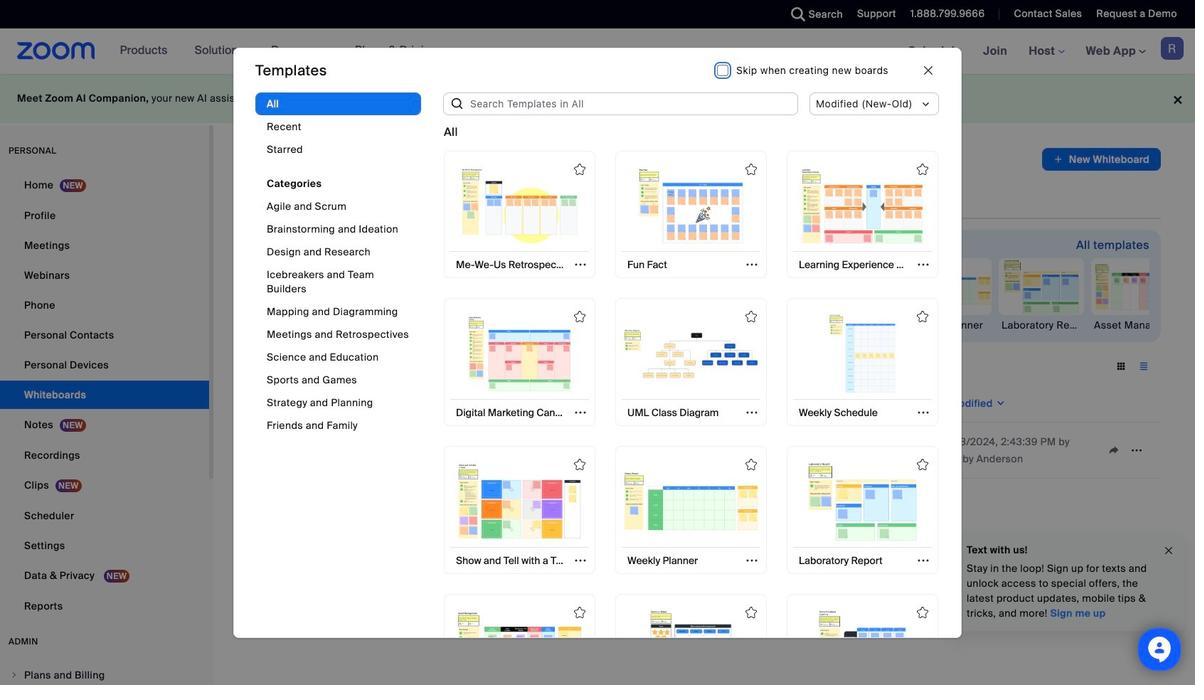 Task type: locate. For each thing, give the bounding box(es) containing it.
thumbnail for weekly schedule image
[[795, 314, 931, 394]]

footer
[[0, 74, 1196, 123]]

banner
[[0, 28, 1196, 75]]

card for template weekly schedule element
[[787, 298, 939, 426]]

add to starred image for thumbnail for learning experience canvas
[[918, 163, 929, 175]]

add to starred image inside card for template weekly planner element
[[746, 459, 757, 470]]

thumbnail for fun fact image
[[624, 166, 759, 246]]

add to starred image inside card for template show and tell with a twist element
[[574, 459, 586, 470]]

add to starred image inside card for template weekly schedule element
[[918, 311, 929, 323]]

card for template show and tell with a twist element
[[444, 446, 596, 574]]

add to starred image inside card for template me-we-us retrospective element
[[574, 163, 586, 175]]

thumbnail for asset management image
[[452, 610, 588, 685]]

close image
[[925, 66, 933, 74]]

thumbnail for social emotional learning image
[[795, 610, 931, 685]]

close image
[[1164, 543, 1175, 559]]

application
[[1043, 148, 1162, 171], [248, 385, 1162, 479], [574, 440, 664, 461]]

add to starred image inside card for template fun fact element
[[746, 163, 757, 175]]

card for template learning experience canvas element
[[787, 151, 939, 279]]

thumbnail for weekly planner image
[[624, 462, 759, 541]]

add to starred image for the thumbnail for me-we-us retrospective
[[574, 163, 586, 175]]

card for template uml class diagram element
[[616, 298, 767, 426]]

list mode, selected image
[[1133, 360, 1156, 373]]

add to starred image inside card for template digital marketing canvas element
[[574, 311, 586, 323]]

card for template fun fact element
[[616, 151, 767, 279]]

uml class diagram element
[[629, 318, 715, 332]]

status
[[444, 124, 458, 141]]

add to starred image inside card for template laboratory report element
[[918, 459, 929, 470]]

card for template asset management element
[[444, 594, 596, 685]]

add to starred image
[[746, 163, 757, 175], [918, 163, 929, 175], [746, 459, 757, 470], [574, 607, 586, 618]]

thumbnail for uml class diagram image
[[624, 314, 759, 394]]

add to starred image for thumbnail for uml class diagram
[[746, 311, 757, 323]]

add to starred image
[[574, 163, 586, 175], [574, 311, 586, 323], [746, 311, 757, 323], [918, 311, 929, 323], [574, 459, 586, 470], [918, 459, 929, 470], [746, 607, 757, 618], [918, 607, 929, 618]]

me-we-us retrospective element
[[259, 318, 345, 332]]

product information navigation
[[109, 28, 449, 74]]

add to starred image inside "card for template uml class diagram" element
[[746, 311, 757, 323]]

add to starred image inside card for template learning experience canvas element
[[918, 163, 929, 175]]

cell
[[251, 446, 262, 457], [807, 448, 945, 453]]

add to starred image inside card for template sentence maker element
[[746, 607, 757, 618]]

thumbnail for laboratory report image
[[795, 462, 931, 541]]

weekly schedule element
[[722, 318, 807, 332]]

add to starred image for thumbnail for weekly planner
[[746, 459, 757, 470]]

add to starred image for thumbnail for weekly schedule in the right of the page
[[918, 311, 929, 323]]

card for template weekly planner element
[[616, 446, 767, 574]]



Task type: describe. For each thing, give the bounding box(es) containing it.
card for template digital marketing canvas element
[[444, 298, 596, 426]]

categories element
[[256, 92, 421, 451]]

thumbnail for learning experience canvas image
[[795, 166, 931, 246]]

show and tell with a twist element
[[814, 318, 900, 332]]

add to starred image for thumbnail for show and tell with a twist
[[574, 459, 586, 470]]

thumbnail for digital marketing canvas image
[[452, 314, 588, 394]]

add to starred image inside card for template asset management element
[[574, 607, 586, 618]]

personal menu menu
[[0, 171, 209, 622]]

weekly planner element
[[907, 318, 992, 332]]

Search text field
[[253, 355, 374, 378]]

tabs of all whiteboard page tab list
[[248, 182, 870, 219]]

laboratory report element
[[999, 318, 1085, 332]]

add to starred image inside card for template social emotional learning element
[[918, 607, 929, 618]]

asset management element
[[1092, 318, 1177, 332]]

add to starred image for thumbnail for digital marketing canvas
[[574, 311, 586, 323]]

card for template social emotional learning element
[[787, 594, 939, 685]]

fun fact element
[[352, 318, 437, 332]]

card for template me-we-us retrospective element
[[444, 151, 596, 279]]

add to starred image for the thumbnail for laboratory report
[[918, 459, 929, 470]]

0 horizontal spatial cell
[[251, 446, 262, 457]]

card for template sentence maker element
[[616, 594, 767, 685]]

thumbnail for me-we-us retrospective image
[[452, 166, 588, 246]]

learning experience canvas element
[[444, 318, 530, 332]]

thumbnail for sentence maker image
[[624, 610, 759, 685]]

1 horizontal spatial cell
[[807, 448, 945, 453]]

thumbnail for show and tell with a twist image
[[452, 462, 588, 541]]

add to starred image for thumbnail for fun fact
[[746, 163, 757, 175]]

grid mode, not selected image
[[1110, 360, 1133, 373]]

digital marketing canvas element
[[537, 318, 622, 332]]

meetings navigation
[[898, 28, 1196, 75]]

Search Templates in All text field
[[465, 92, 799, 115]]

card for template laboratory report element
[[787, 446, 939, 574]]



Task type: vqa. For each thing, say whether or not it's contained in the screenshot.
33 in the business $ 18 33
no



